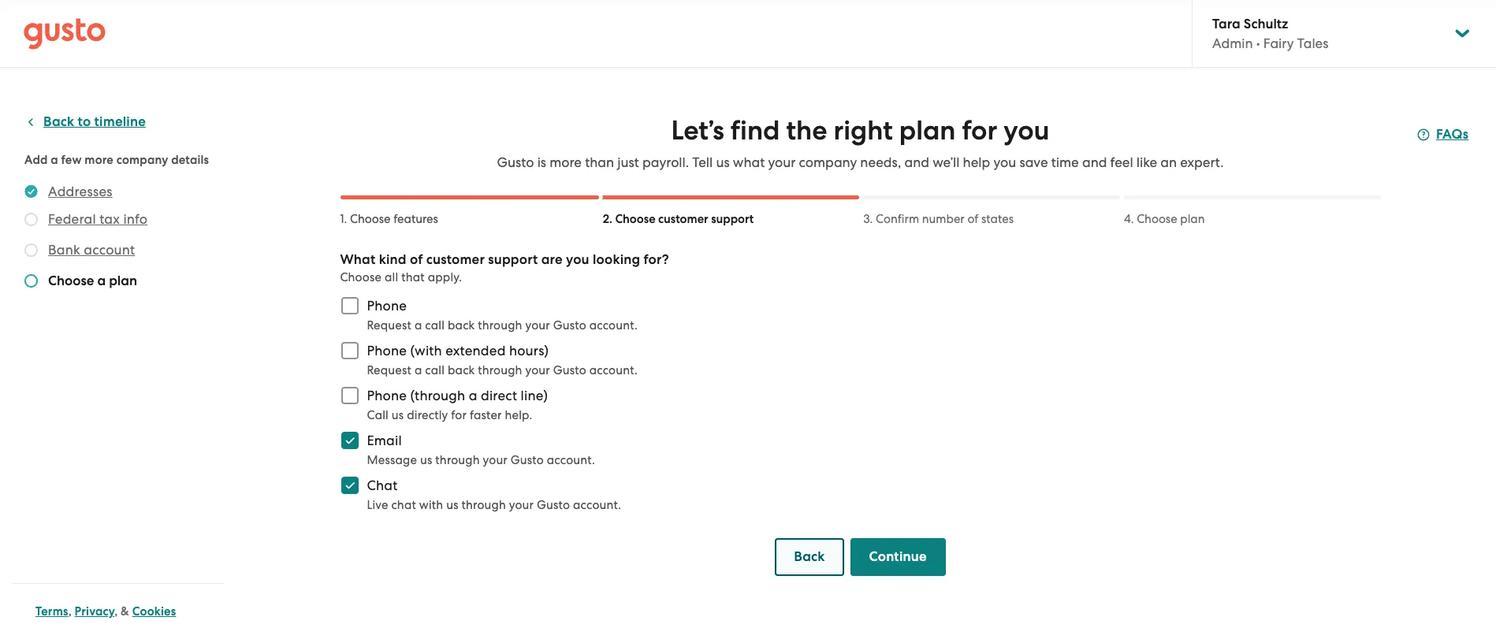 Task type: locate. For each thing, give the bounding box(es) containing it.
1 vertical spatial request
[[367, 364, 412, 378]]

plan
[[899, 114, 956, 147], [1181, 212, 1205, 226], [109, 273, 137, 289]]

request a call back through your gusto account. up extended
[[367, 319, 638, 333]]

0 vertical spatial request
[[367, 319, 412, 333]]

gusto for chat
[[537, 498, 570, 513]]

choose
[[350, 212, 391, 226], [615, 212, 656, 226], [1137, 212, 1178, 226], [340, 270, 382, 285], [48, 273, 94, 289]]

1 back from the top
[[448, 319, 475, 333]]

info
[[123, 211, 148, 227]]

us right message
[[420, 453, 432, 468]]

company down timeline
[[116, 153, 168, 167]]

1 horizontal spatial and
[[1083, 155, 1107, 170]]

0 vertical spatial plan
[[899, 114, 956, 147]]

1 horizontal spatial more
[[550, 155, 582, 170]]

more right is
[[550, 155, 582, 170]]

bank account button
[[48, 240, 135, 259]]

2 vertical spatial you
[[566, 252, 590, 268]]

request up (with
[[367, 319, 412, 333]]

confirm number of states
[[876, 212, 1014, 226]]

choose up looking
[[615, 212, 656, 226]]

2 check image from the top
[[24, 274, 38, 288]]

back inside button
[[794, 549, 825, 565]]

0 vertical spatial phone
[[367, 298, 407, 314]]

fairy
[[1264, 35, 1294, 51]]

phone left (with
[[367, 343, 407, 359]]

0 vertical spatial you
[[1004, 114, 1050, 147]]

0 vertical spatial request a call back through your gusto account.
[[367, 319, 638, 333]]

request a call back through your gusto account. for phone
[[367, 319, 638, 333]]

faqs
[[1437, 126, 1469, 143]]

request a call back through your gusto account. for phone (with extended hours)
[[367, 364, 638, 378]]

1 vertical spatial back
[[794, 549, 825, 565]]

you right are
[[566, 252, 590, 268]]

call us directly for faster help.
[[367, 408, 533, 423]]

timeline
[[94, 114, 146, 130]]

account. for chat
[[573, 498, 622, 513]]

1 vertical spatial support
[[488, 252, 538, 268]]

back for phone (with extended hours)
[[448, 364, 475, 378]]

0 vertical spatial check image
[[24, 244, 38, 257]]

2 vertical spatial phone
[[367, 388, 407, 404]]

0 vertical spatial back
[[448, 319, 475, 333]]

1 horizontal spatial back
[[794, 549, 825, 565]]

1 vertical spatial plan
[[1181, 212, 1205, 226]]

privacy link
[[75, 605, 114, 619]]

back
[[448, 319, 475, 333], [448, 364, 475, 378]]

call for phone (with extended hours)
[[425, 364, 445, 378]]

customer up apply.
[[426, 252, 485, 268]]

through
[[478, 319, 523, 333], [478, 364, 523, 378], [436, 453, 480, 468], [462, 498, 506, 513]]

expert.
[[1181, 155, 1224, 170]]

phone
[[367, 298, 407, 314], [367, 343, 407, 359], [367, 388, 407, 404]]

0 horizontal spatial and
[[905, 155, 930, 170]]

choose down what
[[340, 270, 382, 285]]

let's find the right plan for you gusto is more than just payroll. tell us what your company needs, and we'll help you save time and feel like an expert.
[[497, 114, 1224, 170]]

plan up we'll
[[899, 114, 956, 147]]

and
[[905, 155, 930, 170], [1083, 155, 1107, 170]]

request for phone
[[367, 319, 412, 333]]

choose down like
[[1137, 212, 1178, 226]]

and left we'll
[[905, 155, 930, 170]]

customer
[[658, 212, 709, 226], [426, 252, 485, 268]]

support left are
[[488, 252, 538, 268]]

0 vertical spatial back
[[43, 114, 74, 130]]

choose for choose a plan
[[48, 273, 94, 289]]

back
[[43, 114, 74, 130], [794, 549, 825, 565]]

live chat with us through your gusto account.
[[367, 498, 622, 513]]

you inside what kind of customer support are you looking for? choose all that apply.
[[566, 252, 590, 268]]

1 vertical spatial customer
[[426, 252, 485, 268]]

request a call back through your gusto account. up direct
[[367, 364, 638, 378]]

customer up for?
[[658, 212, 709, 226]]

1 request from the top
[[367, 319, 412, 333]]

your down "message us through your gusto account." on the left bottom of the page
[[509, 498, 534, 513]]

(with
[[410, 343, 442, 359]]

addresses button
[[48, 182, 113, 201]]

plan down expert.
[[1181, 212, 1205, 226]]

back down phone (with extended hours)
[[448, 364, 475, 378]]

phone for phone (through a direct line)
[[367, 388, 407, 404]]

us right tell
[[716, 155, 730, 170]]

than
[[585, 155, 614, 170]]

, left privacy
[[68, 605, 72, 619]]

phone (with extended hours)
[[367, 343, 549, 359]]

back button
[[775, 539, 844, 576]]

plan inside the let's find the right plan for you gusto is more than just payroll. tell us what your company needs, and we'll help you save time and feel like an expert.
[[899, 114, 956, 147]]

1 phone from the top
[[367, 298, 407, 314]]

a up faster
[[469, 388, 478, 404]]

a down (with
[[415, 364, 422, 378]]

us right call
[[392, 408, 404, 423]]

federal
[[48, 211, 96, 227]]

1 vertical spatial back
[[448, 364, 475, 378]]

what
[[733, 155, 765, 170]]

2 call from the top
[[425, 364, 445, 378]]

schultz
[[1244, 16, 1289, 32]]

0 horizontal spatial customer
[[426, 252, 485, 268]]

phone down "all"
[[367, 298, 407, 314]]

plan down the account
[[109, 273, 137, 289]]

for?
[[644, 252, 669, 268]]

2 phone from the top
[[367, 343, 407, 359]]

call down (with
[[425, 364, 445, 378]]

choose inside list
[[48, 273, 94, 289]]

let's
[[671, 114, 724, 147]]

1 horizontal spatial company
[[799, 155, 857, 170]]

for
[[962, 114, 998, 147], [451, 408, 467, 423]]

more
[[85, 153, 114, 167], [550, 155, 582, 170]]

a down the account
[[97, 273, 106, 289]]

back up phone (with extended hours)
[[448, 319, 475, 333]]

like
[[1137, 155, 1158, 170]]

2 back from the top
[[448, 364, 475, 378]]

0 horizontal spatial for
[[451, 408, 467, 423]]

(through
[[410, 388, 466, 404]]

all
[[385, 270, 398, 285]]

message
[[367, 453, 417, 468]]

states
[[982, 212, 1014, 226]]

0 horizontal spatial ,
[[68, 605, 72, 619]]

what kind of customer support are you looking for? choose all that apply.
[[340, 252, 669, 285]]

0 vertical spatial call
[[425, 319, 445, 333]]

call for phone
[[425, 319, 445, 333]]

2 request from the top
[[367, 364, 412, 378]]

direct
[[481, 388, 517, 404]]

2 request a call back through your gusto account. from the top
[[367, 364, 638, 378]]

you right help
[[994, 155, 1017, 170]]

through up direct
[[478, 364, 523, 378]]

through for phone (with extended hours)
[[478, 364, 523, 378]]

1 horizontal spatial support
[[711, 212, 754, 226]]

account. for phone (with extended hours)
[[590, 364, 638, 378]]

help.
[[505, 408, 533, 423]]

us inside the let's find the right plan for you gusto is more than just payroll. tell us what your company needs, and we'll help you save time and feel like an expert.
[[716, 155, 730, 170]]

bank account
[[48, 242, 135, 258]]

company down the the
[[799, 155, 857, 170]]

federal tax info button
[[48, 210, 148, 229]]

you up save
[[1004, 114, 1050, 147]]

choose plan
[[1137, 212, 1205, 226]]

us right with
[[446, 498, 459, 513]]

that
[[402, 270, 425, 285]]

Phone (through a direct line) checkbox
[[332, 378, 367, 413]]

back inside button
[[43, 114, 74, 130]]

more right few
[[85, 153, 114, 167]]

a
[[51, 153, 58, 167], [97, 273, 106, 289], [415, 319, 422, 333], [415, 364, 422, 378], [469, 388, 478, 404]]

you
[[1004, 114, 1050, 147], [994, 155, 1017, 170], [566, 252, 590, 268]]

choose for choose features
[[350, 212, 391, 226]]

1 , from the left
[[68, 605, 72, 619]]

, left &
[[114, 605, 118, 619]]

Phone (with extended hours) checkbox
[[332, 334, 367, 368]]

tara schultz admin • fairy tales
[[1213, 16, 1329, 51]]

1 vertical spatial check image
[[24, 274, 38, 288]]

1 vertical spatial call
[[425, 364, 445, 378]]

choose inside what kind of customer support are you looking for? choose all that apply.
[[340, 270, 382, 285]]

0 horizontal spatial support
[[488, 252, 538, 268]]

1 horizontal spatial ,
[[114, 605, 118, 619]]

of up that
[[410, 252, 423, 268]]

a left few
[[51, 153, 58, 167]]

cookies button
[[132, 602, 176, 621]]

gusto
[[497, 155, 534, 170], [553, 319, 587, 333], [553, 364, 587, 378], [511, 453, 544, 468], [537, 498, 570, 513]]

0 vertical spatial of
[[968, 212, 979, 226]]

through down "message us through your gusto account." on the left bottom of the page
[[462, 498, 506, 513]]

support down 'what'
[[711, 212, 754, 226]]

of inside what kind of customer support are you looking for? choose all that apply.
[[410, 252, 423, 268]]

addresses
[[48, 184, 113, 199]]

us
[[716, 155, 730, 170], [392, 408, 404, 423], [420, 453, 432, 468], [446, 498, 459, 513]]

1 vertical spatial you
[[994, 155, 1017, 170]]

back to timeline button
[[24, 113, 146, 132]]

check image
[[24, 244, 38, 257], [24, 274, 38, 288]]

find
[[731, 114, 780, 147]]

plan inside choose a plan list
[[109, 273, 137, 289]]

request a call back through your gusto account.
[[367, 319, 638, 333], [367, 364, 638, 378]]

0 vertical spatial support
[[711, 212, 754, 226]]

your for chat
[[509, 498, 534, 513]]

0 horizontal spatial more
[[85, 153, 114, 167]]

1 vertical spatial for
[[451, 408, 467, 423]]

a up (with
[[415, 319, 422, 333]]

your up hours)
[[526, 319, 550, 333]]

0 horizontal spatial back
[[43, 114, 74, 130]]

&
[[121, 605, 129, 619]]

1 horizontal spatial plan
[[899, 114, 956, 147]]

directly
[[407, 408, 448, 423]]

1 vertical spatial of
[[410, 252, 423, 268]]

request down (with
[[367, 364, 412, 378]]

support
[[711, 212, 754, 226], [488, 252, 538, 268]]

call up (with
[[425, 319, 445, 333]]

1 vertical spatial request a call back through your gusto account.
[[367, 364, 638, 378]]

for up help
[[962, 114, 998, 147]]

through for chat
[[462, 498, 506, 513]]

0 horizontal spatial of
[[410, 252, 423, 268]]

the
[[787, 114, 827, 147]]

through up extended
[[478, 319, 523, 333]]

for inside the let's find the right plan for you gusto is more than just payroll. tell us what your company needs, and we'll help you save time and feel like an expert.
[[962, 114, 998, 147]]

continue button
[[850, 539, 946, 576]]

1 request a call back through your gusto account. from the top
[[367, 319, 638, 333]]

0 vertical spatial for
[[962, 114, 998, 147]]

of left states
[[968, 212, 979, 226]]

looking
[[593, 252, 641, 268]]

1 horizontal spatial for
[[962, 114, 998, 147]]

for down phone (through a direct line)
[[451, 408, 467, 423]]

tell
[[693, 155, 713, 170]]

your right 'what'
[[768, 155, 796, 170]]

phone up call
[[367, 388, 407, 404]]

0 horizontal spatial plan
[[109, 273, 137, 289]]

and left feel
[[1083, 155, 1107, 170]]

back for back
[[794, 549, 825, 565]]

apply.
[[428, 270, 462, 285]]

company
[[116, 153, 168, 167], [799, 155, 857, 170]]

company inside the let's find the right plan for you gusto is more than just payroll. tell us what your company needs, and we'll help you save time and feel like an expert.
[[799, 155, 857, 170]]

your down hours)
[[526, 364, 550, 378]]

1 call from the top
[[425, 319, 445, 333]]

1 horizontal spatial customer
[[658, 212, 709, 226]]

tara
[[1213, 16, 1241, 32]]

account.
[[590, 319, 638, 333], [590, 364, 638, 378], [547, 453, 595, 468], [573, 498, 622, 513]]

1 horizontal spatial of
[[968, 212, 979, 226]]

phone for phone (with extended hours)
[[367, 343, 407, 359]]

3 phone from the top
[[367, 388, 407, 404]]

2 vertical spatial plan
[[109, 273, 137, 289]]

choose for choose customer support
[[615, 212, 656, 226]]

choose down the bank
[[48, 273, 94, 289]]

choose a plan
[[48, 273, 137, 289]]

choose up what
[[350, 212, 391, 226]]

2 , from the left
[[114, 605, 118, 619]]

1 vertical spatial phone
[[367, 343, 407, 359]]

check image
[[24, 213, 38, 226]]



Task type: vqa. For each thing, say whether or not it's contained in the screenshot.


Task type: describe. For each thing, give the bounding box(es) containing it.
time
[[1052, 155, 1079, 170]]

email
[[367, 433, 402, 449]]

chat
[[367, 478, 398, 494]]

gusto for phone
[[553, 319, 587, 333]]

faqs button
[[1418, 125, 1469, 144]]

your for phone (with extended hours)
[[526, 364, 550, 378]]

gusto inside the let's find the right plan for you gusto is more than just payroll. tell us what your company needs, and we'll help you save time and feel like an expert.
[[497, 155, 534, 170]]

tales
[[1298, 35, 1329, 51]]

home image
[[24, 18, 106, 49]]

hours)
[[509, 343, 549, 359]]

0 horizontal spatial company
[[116, 153, 168, 167]]

of for kind
[[410, 252, 423, 268]]

you for for
[[1004, 114, 1050, 147]]

continue
[[869, 549, 927, 565]]

circle check image
[[24, 182, 38, 201]]

your for phone
[[526, 319, 550, 333]]

gusto for phone (with extended hours)
[[553, 364, 587, 378]]

Chat checkbox
[[332, 468, 367, 503]]

extended
[[446, 343, 506, 359]]

is
[[537, 155, 546, 170]]

add a few more company details
[[24, 153, 209, 167]]

0 vertical spatial customer
[[658, 212, 709, 226]]

your up live chat with us through your gusto account.
[[483, 453, 508, 468]]

confirm
[[876, 212, 919, 226]]

2 horizontal spatial plan
[[1181, 212, 1205, 226]]

admin
[[1213, 35, 1253, 51]]

details
[[171, 153, 209, 167]]

account
[[84, 242, 135, 258]]

to
[[78, 114, 91, 130]]

we'll
[[933, 155, 960, 170]]

choose features
[[350, 212, 438, 226]]

you for are
[[566, 252, 590, 268]]

Phone checkbox
[[332, 289, 367, 323]]

more inside the let's find the right plan for you gusto is more than just payroll. tell us what your company needs, and we'll help you save time and feel like an expert.
[[550, 155, 582, 170]]

phone for phone
[[367, 298, 407, 314]]

tax
[[99, 211, 120, 227]]

1 check image from the top
[[24, 244, 38, 257]]

through down the call us directly for faster help.
[[436, 453, 480, 468]]

a inside list
[[97, 273, 106, 289]]

few
[[61, 153, 82, 167]]

support inside what kind of customer support are you looking for? choose all that apply.
[[488, 252, 538, 268]]

message us through your gusto account.
[[367, 453, 595, 468]]

call
[[367, 408, 389, 423]]

feel
[[1111, 155, 1134, 170]]

live
[[367, 498, 388, 513]]

features
[[394, 212, 438, 226]]

payroll.
[[643, 155, 689, 170]]

choose customer support
[[615, 212, 754, 226]]

right
[[834, 114, 893, 147]]

what
[[340, 252, 376, 268]]

customer inside what kind of customer support are you looking for? choose all that apply.
[[426, 252, 485, 268]]

phone (through a direct line)
[[367, 388, 548, 404]]

through for phone
[[478, 319, 523, 333]]

federal tax info
[[48, 211, 148, 227]]

cookies
[[132, 605, 176, 619]]

•
[[1257, 35, 1261, 51]]

1 and from the left
[[905, 155, 930, 170]]

choose a plan list
[[24, 182, 218, 294]]

with
[[419, 498, 443, 513]]

bank
[[48, 242, 80, 258]]

account. for phone
[[590, 319, 638, 333]]

faster
[[470, 408, 502, 423]]

your inside the let's find the right plan for you gusto is more than just payroll. tell us what your company needs, and we'll help you save time and feel like an expert.
[[768, 155, 796, 170]]

chat
[[391, 498, 416, 513]]

privacy
[[75, 605, 114, 619]]

terms
[[35, 605, 68, 619]]

terms , privacy , & cookies
[[35, 605, 176, 619]]

2 and from the left
[[1083, 155, 1107, 170]]

of for number
[[968, 212, 979, 226]]

Email checkbox
[[332, 423, 367, 458]]

help
[[963, 155, 991, 170]]

number
[[922, 212, 965, 226]]

back to timeline
[[43, 114, 146, 130]]

terms link
[[35, 605, 68, 619]]

needs,
[[861, 155, 901, 170]]

add
[[24, 153, 48, 167]]

choose for choose plan
[[1137, 212, 1178, 226]]

kind
[[379, 252, 407, 268]]

an
[[1161, 155, 1177, 170]]

request for phone (with extended hours)
[[367, 364, 412, 378]]

are
[[541, 252, 563, 268]]

back for phone
[[448, 319, 475, 333]]

just
[[618, 155, 639, 170]]

back for back to timeline
[[43, 114, 74, 130]]

line)
[[521, 388, 548, 404]]

save
[[1020, 155, 1048, 170]]



